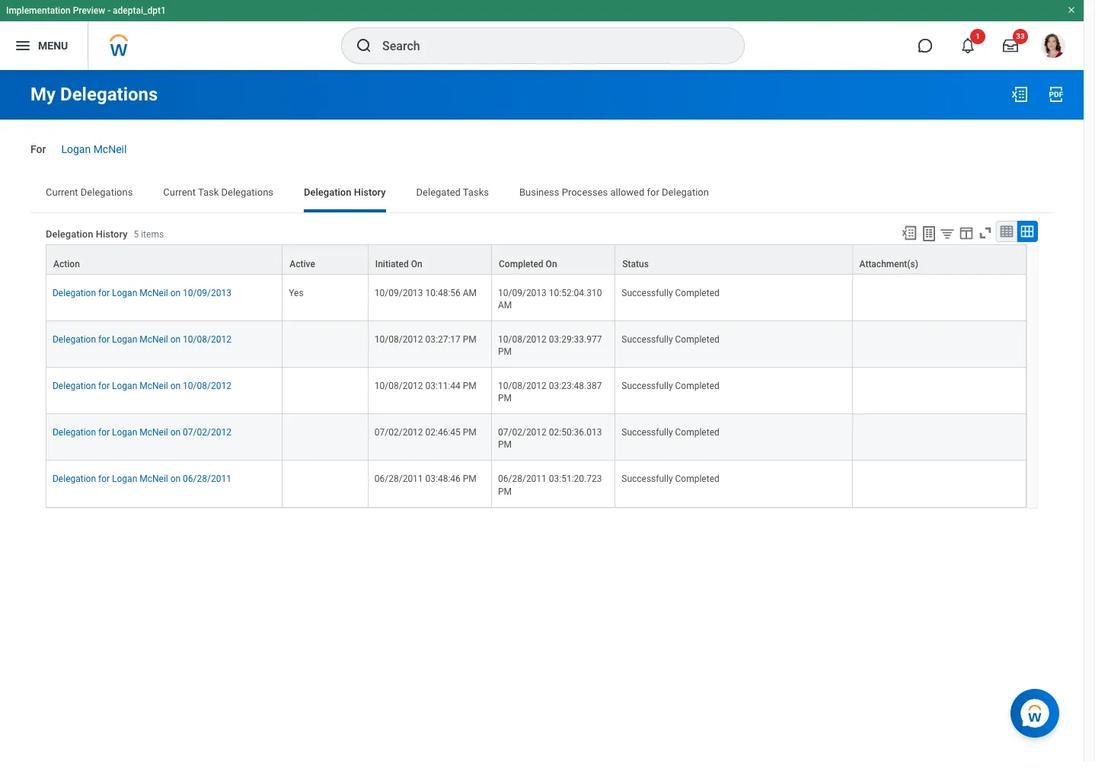 Task type: vqa. For each thing, say whether or not it's contained in the screenshot.
PM associated with 10/08/2012 03:11:44 PM
yes



Task type: locate. For each thing, give the bounding box(es) containing it.
on inside delegation for logan mcneil on 07/02/2012 link
[[170, 428, 181, 438]]

03:27:17
[[425, 334, 461, 345]]

0 horizontal spatial 07/02/2012
[[183, 428, 231, 438]]

current left "task"
[[163, 186, 196, 198]]

3 successfully completed from the top
[[622, 381, 720, 392]]

1 horizontal spatial history
[[354, 186, 386, 198]]

pm for 06/28/2011 03:48:46 pm
[[463, 474, 477, 485]]

pm for 10/08/2012 03:29:33.977 pm
[[498, 347, 512, 357]]

select to filter grid data image
[[939, 225, 956, 241]]

logan mcneil link
[[61, 140, 127, 155]]

10/09/2013 down action popup button
[[183, 288, 231, 298]]

mcneil for 10/08/2012 03:11:44 pm
[[140, 381, 168, 392]]

current down "for"
[[46, 186, 78, 198]]

successfully right 02:50:36.013
[[622, 428, 673, 438]]

history left '5'
[[96, 229, 128, 240]]

1 delegation for logan mcneil on 10/08/2012 from the top
[[53, 334, 231, 345]]

on up delegation for logan mcneil on 07/02/2012 link
[[170, 381, 181, 392]]

action button
[[46, 245, 282, 274]]

row down "07/02/2012 02:50:36.013 pm"
[[46, 461, 1027, 508]]

tab list containing current delegations
[[30, 176, 1053, 212]]

delegation for logan mcneil on 10/08/2012 up delegation for logan mcneil on 07/02/2012 link
[[53, 381, 231, 392]]

1 horizontal spatial 10/09/2013
[[375, 288, 423, 298]]

logan down action popup button
[[112, 288, 137, 298]]

3 06/28/2011 from the left
[[498, 474, 547, 485]]

inbox large image
[[1003, 38, 1018, 53]]

10/08/2012 inside 10/08/2012 03:23:48.387 pm
[[498, 381, 547, 392]]

07/02/2012 for 07/02/2012 02:46:45 pm
[[375, 428, 423, 438]]

delegations up the delegation history 5 items
[[81, 186, 133, 198]]

pm for 07/02/2012 02:46:45 pm
[[463, 428, 477, 438]]

mcneil down delegation for logan mcneil on 10/09/2013
[[140, 334, 168, 345]]

1 on from the top
[[170, 288, 181, 298]]

completed on button
[[492, 245, 615, 274]]

status button
[[616, 245, 852, 274]]

for for 10/08/2012 03:11:44 pm
[[98, 381, 110, 392]]

3 on from the top
[[170, 381, 181, 392]]

row down 10/08/2012 03:29:33.977 pm on the top of page
[[46, 368, 1027, 415]]

1 horizontal spatial current
[[163, 186, 196, 198]]

1
[[976, 32, 980, 40]]

10/09/2013 down completed on
[[498, 288, 547, 298]]

2 horizontal spatial 07/02/2012
[[498, 428, 547, 438]]

history inside tab list
[[354, 186, 386, 198]]

10/09/2013 for 10/09/2013 10:52:04.310 am
[[498, 288, 547, 298]]

2 06/28/2011 from the left
[[375, 474, 423, 485]]

3 10/09/2013 from the left
[[498, 288, 547, 298]]

1 delegation for logan mcneil on 10/08/2012 link from the top
[[53, 331, 231, 345]]

0 vertical spatial export to excel image
[[1011, 85, 1029, 104]]

processes
[[562, 186, 608, 198]]

on inside popup button
[[411, 259, 422, 270]]

mcneil for 10/08/2012 03:27:17 pm
[[140, 334, 168, 345]]

successfully completed element for 07/02/2012 02:50:36.013 pm
[[622, 424, 720, 438]]

4 row from the top
[[46, 368, 1027, 415]]

on down action popup button
[[170, 288, 181, 298]]

delegation for logan mcneil on 10/08/2012 link up delegation for logan mcneil on 07/02/2012 link
[[53, 378, 231, 392]]

1 row from the top
[[46, 244, 1027, 275]]

on down delegation for logan mcneil on 07/02/2012
[[170, 474, 181, 485]]

10/08/2012 for 10/08/2012 03:23:48.387 pm
[[498, 381, 547, 392]]

successfully right 03:51:20.723
[[622, 474, 673, 485]]

for for 10/08/2012 03:27:17 pm
[[98, 334, 110, 345]]

successfully completed element
[[622, 285, 720, 298], [622, 331, 720, 345], [622, 378, 720, 392], [622, 424, 720, 438], [622, 471, 720, 485]]

successfully right 03:23:48.387
[[622, 381, 673, 392]]

delegation for logan mcneil on 07/02/2012 link
[[53, 424, 231, 438]]

for
[[647, 186, 660, 198], [98, 288, 110, 298], [98, 334, 110, 345], [98, 381, 110, 392], [98, 428, 110, 438], [98, 474, 110, 485]]

logan for 10/09/2013 10:48:56 am
[[112, 288, 137, 298]]

2 07/02/2012 from the left
[[375, 428, 423, 438]]

row down completed on
[[46, 275, 1027, 321]]

cell
[[853, 275, 1027, 321], [283, 321, 369, 368], [853, 321, 1027, 368], [283, 368, 369, 415], [853, 368, 1027, 415], [283, 415, 369, 461], [853, 415, 1027, 461], [283, 461, 369, 508], [853, 461, 1027, 508]]

successfully completed element for 10/08/2012 03:23:48.387 pm
[[622, 378, 720, 392]]

0 horizontal spatial 10/09/2013
[[183, 288, 231, 298]]

delegation for logan mcneil on 07/02/2012
[[53, 428, 231, 438]]

3 successfully completed element from the top
[[622, 378, 720, 392]]

logan down delegation for logan mcneil on 10/09/2013
[[112, 334, 137, 345]]

1 vertical spatial am
[[498, 300, 512, 311]]

on inside the delegation for logan mcneil on 10/09/2013 link
[[170, 288, 181, 298]]

pm for 10/08/2012 03:23:48.387 pm
[[498, 393, 512, 404]]

successfully completed
[[622, 288, 720, 298], [622, 334, 720, 345], [622, 381, 720, 392], [622, 428, 720, 438], [622, 474, 720, 485]]

1 vertical spatial history
[[96, 229, 128, 240]]

6 row from the top
[[46, 461, 1027, 508]]

1 07/02/2012 from the left
[[183, 428, 231, 438]]

successfully down "status"
[[622, 288, 673, 298]]

expand table image
[[1020, 224, 1035, 239]]

10/08/2012
[[183, 334, 231, 345], [375, 334, 423, 345], [498, 334, 547, 345], [183, 381, 231, 392], [375, 381, 423, 392], [498, 381, 547, 392]]

5 successfully completed from the top
[[622, 474, 720, 485]]

items
[[141, 229, 164, 240]]

0 horizontal spatial on
[[411, 259, 422, 270]]

click to view/edit grid preferences image
[[958, 225, 975, 241]]

adeptai_dpt1
[[113, 5, 166, 16]]

delegation for logan mcneil on 10/09/2013
[[53, 288, 231, 298]]

export to excel image left view printable version (pdf) image
[[1011, 85, 1029, 104]]

row
[[46, 244, 1027, 275], [46, 275, 1027, 321], [46, 321, 1027, 368], [46, 368, 1027, 415], [46, 415, 1027, 461], [46, 461, 1027, 508]]

for up delegation for logan mcneil on 06/28/2011 link
[[98, 428, 110, 438]]

current
[[46, 186, 78, 198], [163, 186, 196, 198]]

on for initiated on
[[411, 259, 422, 270]]

completed
[[499, 259, 544, 270], [675, 288, 720, 298], [675, 334, 720, 345], [675, 381, 720, 392], [675, 428, 720, 438], [675, 474, 720, 485]]

toolbar inside my delegations main content
[[894, 221, 1038, 244]]

pm inside 06/28/2011 03:51:20.723 pm
[[498, 486, 512, 497]]

row up 10/09/2013 10:52:04.310 am
[[46, 244, 1027, 275]]

3 successfully from the top
[[622, 381, 673, 392]]

0 horizontal spatial am
[[463, 288, 477, 298]]

0 horizontal spatial current
[[46, 186, 78, 198]]

10/08/2012 03:11:44 pm
[[375, 381, 477, 392]]

5 on from the top
[[170, 474, 181, 485]]

business processes allowed for delegation
[[519, 186, 709, 198]]

history
[[354, 186, 386, 198], [96, 229, 128, 240]]

2 on from the top
[[170, 334, 181, 345]]

completed for 07/02/2012 02:50:36.013 pm
[[675, 428, 720, 438]]

successfully completed element for 10/08/2012 03:29:33.977 pm
[[622, 331, 720, 345]]

0 horizontal spatial export to excel image
[[901, 225, 918, 241]]

1 06/28/2011 from the left
[[183, 474, 231, 485]]

logan
[[61, 143, 91, 155], [112, 288, 137, 298], [112, 334, 137, 345], [112, 381, 137, 392], [112, 428, 137, 438], [112, 474, 137, 485]]

for up delegation for logan mcneil on 07/02/2012 link
[[98, 381, 110, 392]]

2 current from the left
[[163, 186, 196, 198]]

03:48:46
[[425, 474, 461, 485]]

07/02/2012 inside "07/02/2012 02:50:36.013 pm"
[[498, 428, 547, 438]]

on for 10/09/2013 10:48:56 am
[[170, 288, 181, 298]]

03:51:20.723
[[549, 474, 602, 485]]

for for 10/09/2013 10:48:56 am
[[98, 288, 110, 298]]

logan right "for"
[[61, 143, 91, 155]]

am
[[463, 288, 477, 298], [498, 300, 512, 311]]

delegation
[[304, 186, 352, 198], [662, 186, 709, 198], [46, 229, 93, 240], [53, 288, 96, 298], [53, 334, 96, 345], [53, 381, 96, 392], [53, 428, 96, 438], [53, 474, 96, 485]]

4 successfully from the top
[[622, 428, 673, 438]]

pm up 10/08/2012 03:23:48.387 pm
[[498, 347, 512, 357]]

0 vertical spatial am
[[463, 288, 477, 298]]

06/28/2011 03:51:20.723 pm
[[498, 474, 604, 497]]

search image
[[355, 37, 373, 55]]

03:29:33.977
[[549, 334, 602, 345]]

10/08/2012 for 10/08/2012 03:11:44 pm
[[375, 381, 423, 392]]

2 delegation for logan mcneil on 10/08/2012 link from the top
[[53, 378, 231, 392]]

delegation for logan mcneil on 06/28/2011 link
[[53, 471, 231, 485]]

mcneil down delegation for logan mcneil on 07/02/2012
[[140, 474, 168, 485]]

mcneil up delegation for logan mcneil on 06/28/2011 link
[[140, 428, 168, 438]]

table image
[[999, 224, 1015, 239]]

delegation for logan mcneil on 10/08/2012
[[53, 334, 231, 345], [53, 381, 231, 392]]

task
[[198, 186, 219, 198]]

33
[[1016, 32, 1025, 40]]

row containing action
[[46, 244, 1027, 275]]

attachment(s)
[[860, 259, 919, 270]]

completed on
[[499, 259, 557, 270]]

2 delegation for logan mcneil on 10/08/2012 from the top
[[53, 381, 231, 392]]

my delegations main content
[[0, 70, 1084, 563]]

5 row from the top
[[46, 415, 1027, 461]]

on
[[411, 259, 422, 270], [546, 259, 557, 270]]

active button
[[283, 245, 368, 274]]

delegation for logan mcneil on 10/08/2012 link
[[53, 331, 231, 345], [53, 378, 231, 392]]

0 vertical spatial delegation for logan mcneil on 10/08/2012 link
[[53, 331, 231, 345]]

1 horizontal spatial am
[[498, 300, 512, 311]]

1 vertical spatial delegation for logan mcneil on 10/08/2012 link
[[53, 378, 231, 392]]

mcneil down action popup button
[[140, 288, 168, 298]]

10/09/2013 down initiated on
[[375, 288, 423, 298]]

0 vertical spatial delegation for logan mcneil on 10/08/2012
[[53, 334, 231, 345]]

pm down "07/02/2012 02:50:36.013 pm"
[[498, 486, 512, 497]]

2 successfully from the top
[[622, 334, 673, 345]]

2 horizontal spatial 10/09/2013
[[498, 288, 547, 298]]

07/02/2012
[[183, 428, 231, 438], [375, 428, 423, 438], [498, 428, 547, 438]]

pm right 02:46:45
[[463, 428, 477, 438]]

4 successfully completed from the top
[[622, 428, 720, 438]]

am down completed on
[[498, 300, 512, 311]]

pm right 03:48:46
[[463, 474, 477, 485]]

notifications large image
[[961, 38, 976, 53]]

row down 10/08/2012 03:23:48.387 pm
[[46, 415, 1027, 461]]

on inside popup button
[[546, 259, 557, 270]]

4 on from the top
[[170, 428, 181, 438]]

on for completed on
[[546, 259, 557, 270]]

row containing delegation for logan mcneil on 10/09/2013
[[46, 275, 1027, 321]]

on inside delegation for logan mcneil on 06/28/2011 link
[[170, 474, 181, 485]]

tab list
[[30, 176, 1053, 212]]

successfully completed for 07/02/2012 02:50:36.013 pm
[[622, 428, 720, 438]]

am right 10:48:56
[[463, 288, 477, 298]]

implementation
[[6, 5, 71, 16]]

0 vertical spatial history
[[354, 186, 386, 198]]

status
[[623, 259, 649, 270]]

successfully right 03:29:33.977 at top
[[622, 334, 673, 345]]

1 current from the left
[[46, 186, 78, 198]]

on right initiated
[[411, 259, 422, 270]]

for down delegation for logan mcneil on 10/09/2013
[[98, 334, 110, 345]]

my delegations
[[30, 84, 158, 105]]

4 successfully completed element from the top
[[622, 424, 720, 438]]

pm for 10/08/2012 03:11:44 pm
[[463, 381, 477, 392]]

delegation for logan mcneil on 10/08/2012 link down delegation for logan mcneil on 10/09/2013
[[53, 331, 231, 345]]

pm inside 10/08/2012 03:23:48.387 pm
[[498, 393, 512, 404]]

export to excel image left export to worksheets "image"
[[901, 225, 918, 241]]

for inside the delegation for logan mcneil on 10/09/2013 link
[[98, 288, 110, 298]]

2 10/09/2013 from the left
[[375, 288, 423, 298]]

3 07/02/2012 from the left
[[498, 428, 547, 438]]

delegations up "logan mcneil" link
[[60, 84, 158, 105]]

06/28/2011 inside 06/28/2011 03:51:20.723 pm
[[498, 474, 547, 485]]

implementation preview -   adeptai_dpt1
[[6, 5, 166, 16]]

logan up delegation for logan mcneil on 07/02/2012 link
[[112, 381, 137, 392]]

2 on from the left
[[546, 259, 557, 270]]

mcneil for 10/09/2013 10:48:56 am
[[140, 288, 168, 298]]

10/08/2012 inside 10/08/2012 03:29:33.977 pm
[[498, 334, 547, 345]]

2 row from the top
[[46, 275, 1027, 321]]

for down the delegation history 5 items
[[98, 288, 110, 298]]

am inside 10/09/2013 10:52:04.310 am
[[498, 300, 512, 311]]

completed for 10/08/2012 03:29:33.977 pm
[[675, 334, 720, 345]]

for down delegation for logan mcneil on 07/02/2012
[[98, 474, 110, 485]]

1 successfully completed element from the top
[[622, 285, 720, 298]]

on for 07/02/2012 02:46:45 pm
[[170, 428, 181, 438]]

row down 10/09/2013 10:52:04.310 am
[[46, 321, 1027, 368]]

10/09/2013 inside 10/09/2013 10:52:04.310 am
[[498, 288, 547, 298]]

successfully completed for 10/08/2012 03:23:48.387 pm
[[622, 381, 720, 392]]

10/09/2013 10:48:56 am
[[375, 288, 477, 298]]

10/08/2012 for 10/08/2012 03:27:17 pm
[[375, 334, 423, 345]]

1 horizontal spatial export to excel image
[[1011, 85, 1029, 104]]

toolbar
[[894, 221, 1038, 244]]

10/09/2013
[[183, 288, 231, 298], [375, 288, 423, 298], [498, 288, 547, 298]]

on down delegation for logan mcneil on 10/09/2013
[[170, 334, 181, 345]]

preview
[[73, 5, 105, 16]]

1 horizontal spatial on
[[546, 259, 557, 270]]

1 successfully from the top
[[622, 288, 673, 298]]

1 vertical spatial delegation for logan mcneil on 10/08/2012
[[53, 381, 231, 392]]

for inside delegation for logan mcneil on 07/02/2012 link
[[98, 428, 110, 438]]

export to excel image
[[1011, 85, 1029, 104], [901, 225, 918, 241]]

for
[[30, 143, 46, 155]]

pm inside "07/02/2012 02:50:36.013 pm"
[[498, 440, 512, 450]]

my
[[30, 84, 56, 105]]

06/28/2011
[[183, 474, 231, 485], [375, 474, 423, 485], [498, 474, 547, 485]]

for right allowed
[[647, 186, 660, 198]]

logan down delegation for logan mcneil on 07/02/2012
[[112, 474, 137, 485]]

delegations
[[60, 84, 158, 105], [81, 186, 133, 198], [221, 186, 273, 198]]

initiated on button
[[369, 245, 491, 274]]

1 horizontal spatial 06/28/2011
[[375, 474, 423, 485]]

mcneil for 07/02/2012 02:46:45 pm
[[140, 428, 168, 438]]

profile logan mcneil image
[[1041, 34, 1066, 61]]

pm up "07/02/2012 02:50:36.013 pm"
[[498, 393, 512, 404]]

1 vertical spatial export to excel image
[[901, 225, 918, 241]]

2 horizontal spatial 06/28/2011
[[498, 474, 547, 485]]

successfully for 10/08/2012 03:23:48.387 pm
[[622, 381, 673, 392]]

history left delegated
[[354, 186, 386, 198]]

current task delegations
[[163, 186, 273, 198]]

on up 10/09/2013 10:52:04.310 am
[[546, 259, 557, 270]]

mcneil
[[93, 143, 127, 155], [140, 288, 168, 298], [140, 334, 168, 345], [140, 381, 168, 392], [140, 428, 168, 438], [140, 474, 168, 485]]

03:11:44
[[425, 381, 461, 392]]

on up delegation for logan mcneil on 06/28/2011 link
[[170, 428, 181, 438]]

02:46:45
[[425, 428, 461, 438]]

mcneil up delegation for logan mcneil on 07/02/2012 link
[[140, 381, 168, 392]]

completed for 10/08/2012 03:23:48.387 pm
[[675, 381, 720, 392]]

delegation for logan mcneil on 10/09/2013 link
[[53, 285, 231, 298]]

10/09/2013 for 10/09/2013 10:48:56 am
[[375, 288, 423, 298]]

logan up delegation for logan mcneil on 06/28/2011 link
[[112, 428, 137, 438]]

pm up 06/28/2011 03:51:20.723 pm
[[498, 440, 512, 450]]

close environment banner image
[[1067, 5, 1076, 14]]

07/02/2012 for 07/02/2012 02:50:36.013 pm
[[498, 428, 547, 438]]

1 horizontal spatial 07/02/2012
[[375, 428, 423, 438]]

2 successfully completed element from the top
[[622, 331, 720, 345]]

0 horizontal spatial history
[[96, 229, 128, 240]]

successfully
[[622, 288, 673, 298], [622, 334, 673, 345], [622, 381, 673, 392], [622, 428, 673, 438], [622, 474, 673, 485]]

for inside delegation for logan mcneil on 06/28/2011 link
[[98, 474, 110, 485]]

1 on from the left
[[411, 259, 422, 270]]

pm right 03:27:17
[[463, 334, 477, 345]]

5 successfully completed element from the top
[[622, 471, 720, 485]]

-
[[108, 5, 111, 16]]

on
[[170, 288, 181, 298], [170, 334, 181, 345], [170, 381, 181, 392], [170, 428, 181, 438], [170, 474, 181, 485]]

pm
[[463, 334, 477, 345], [498, 347, 512, 357], [463, 381, 477, 392], [498, 393, 512, 404], [463, 428, 477, 438], [498, 440, 512, 450], [463, 474, 477, 485], [498, 486, 512, 497]]

pm inside 10/08/2012 03:29:33.977 pm
[[498, 347, 512, 357]]

5 successfully from the top
[[622, 474, 673, 485]]

2 successfully completed from the top
[[622, 334, 720, 345]]

delegated tasks
[[416, 186, 489, 198]]

0 horizontal spatial 06/28/2011
[[183, 474, 231, 485]]

current for current task delegations
[[163, 186, 196, 198]]

delegation history
[[304, 186, 386, 198]]

pm right 03:11:44
[[463, 381, 477, 392]]

delegation for logan mcneil on 10/08/2012 down delegation for logan mcneil on 10/09/2013
[[53, 334, 231, 345]]



Task type: describe. For each thing, give the bounding box(es) containing it.
Search Workday  search field
[[382, 29, 713, 62]]

export to excel image for successfully completed
[[901, 225, 918, 241]]

logan for 07/02/2012 02:46:45 pm
[[112, 428, 137, 438]]

1 button
[[951, 29, 986, 62]]

1 10/09/2013 from the left
[[183, 288, 231, 298]]

02:50:36.013
[[549, 428, 602, 438]]

delegations for my delegations
[[60, 84, 158, 105]]

delegations for current delegations
[[81, 186, 133, 198]]

allowed
[[611, 186, 645, 198]]

delegation for logan mcneil on 10/08/2012 for 10/08/2012 03:11:44 pm
[[53, 381, 231, 392]]

current delegations
[[46, 186, 133, 198]]

history for delegation history
[[354, 186, 386, 198]]

justify image
[[14, 37, 32, 55]]

menu banner
[[0, 0, 1084, 70]]

10/09/2013 10:52:04.310 am
[[498, 288, 604, 311]]

07/02/2012 02:46:45 pm
[[375, 428, 477, 438]]

03:23:48.387
[[549, 381, 602, 392]]

1 successfully completed from the top
[[622, 288, 720, 298]]

pm for 10/08/2012 03:27:17 pm
[[463, 334, 477, 345]]

logan mcneil
[[61, 143, 127, 155]]

history for delegation history 5 items
[[96, 229, 128, 240]]

10:48:56
[[425, 288, 461, 298]]

07/02/2012 02:50:36.013 pm
[[498, 428, 604, 450]]

view printable version (pdf) image
[[1047, 85, 1066, 104]]

am for 10/09/2013 10:48:56 am
[[463, 288, 477, 298]]

fullscreen image
[[977, 225, 994, 241]]

06/28/2011 for 06/28/2011 03:51:20.723 pm
[[498, 474, 547, 485]]

menu button
[[0, 21, 88, 70]]

row containing delegation for logan mcneil on 07/02/2012
[[46, 415, 1027, 461]]

on for 10/08/2012 03:27:17 pm
[[170, 334, 181, 345]]

successfully completed for 10/08/2012 03:29:33.977 pm
[[622, 334, 720, 345]]

action
[[53, 259, 80, 270]]

06/28/2011 03:48:46 pm
[[375, 474, 477, 485]]

completed for 06/28/2011 03:51:20.723 pm
[[675, 474, 720, 485]]

am for 10/09/2013 10:52:04.310 am
[[498, 300, 512, 311]]

logan for 10/08/2012 03:11:44 pm
[[112, 381, 137, 392]]

yes
[[289, 288, 304, 298]]

successfully completed element for 06/28/2011 03:51:20.723 pm
[[622, 471, 720, 485]]

successfully for 06/28/2011 03:51:20.723 pm
[[622, 474, 673, 485]]

initiated on
[[375, 259, 422, 270]]

current for current delegations
[[46, 186, 78, 198]]

mcneil up current delegations at top left
[[93, 143, 127, 155]]

menu
[[38, 39, 68, 52]]

pm for 07/02/2012 02:50:36.013 pm
[[498, 440, 512, 450]]

33 button
[[994, 29, 1028, 62]]

06/28/2011 for 06/28/2011 03:48:46 pm
[[375, 474, 423, 485]]

10/08/2012 03:27:17 pm
[[375, 334, 477, 345]]

successfully for 10/08/2012 03:29:33.977 pm
[[622, 334, 673, 345]]

delegation for logan mcneil on 06/28/2011
[[53, 474, 231, 485]]

active
[[290, 259, 315, 270]]

delegations right "task"
[[221, 186, 273, 198]]

tab list inside my delegations main content
[[30, 176, 1053, 212]]

on for 10/08/2012 03:11:44 pm
[[170, 381, 181, 392]]

delegated
[[416, 186, 461, 198]]

completed inside popup button
[[499, 259, 544, 270]]

delegation history 5 items
[[46, 229, 164, 240]]

10/08/2012 for 10/08/2012 03:29:33.977 pm
[[498, 334, 547, 345]]

successfully completed for 06/28/2011 03:51:20.723 pm
[[622, 474, 720, 485]]

10/08/2012 03:29:33.977 pm
[[498, 334, 604, 357]]

pm for 06/28/2011 03:51:20.723 pm
[[498, 486, 512, 497]]

3 row from the top
[[46, 321, 1027, 368]]

5
[[134, 229, 139, 240]]

for for 07/02/2012 02:46:45 pm
[[98, 428, 110, 438]]

10:52:04.310
[[549, 288, 602, 298]]

logan for 10/08/2012 03:27:17 pm
[[112, 334, 137, 345]]

export to excel image for business processes allowed for delegation
[[1011, 85, 1029, 104]]

business
[[519, 186, 559, 198]]

successfully for 07/02/2012 02:50:36.013 pm
[[622, 428, 673, 438]]

initiated
[[375, 259, 409, 270]]

tasks
[[463, 186, 489, 198]]

attachment(s) button
[[853, 245, 1026, 274]]

row containing delegation for logan mcneil on 06/28/2011
[[46, 461, 1027, 508]]

10/08/2012 03:23:48.387 pm
[[498, 381, 604, 404]]

delegation for logan mcneil on 10/08/2012 link for 10/08/2012 03:11:44 pm
[[53, 378, 231, 392]]

delegation for logan mcneil on 10/08/2012 for 10/08/2012 03:27:17 pm
[[53, 334, 231, 345]]

export to worksheets image
[[920, 225, 938, 243]]

delegation for logan mcneil on 10/08/2012 link for 10/08/2012 03:27:17 pm
[[53, 331, 231, 345]]



